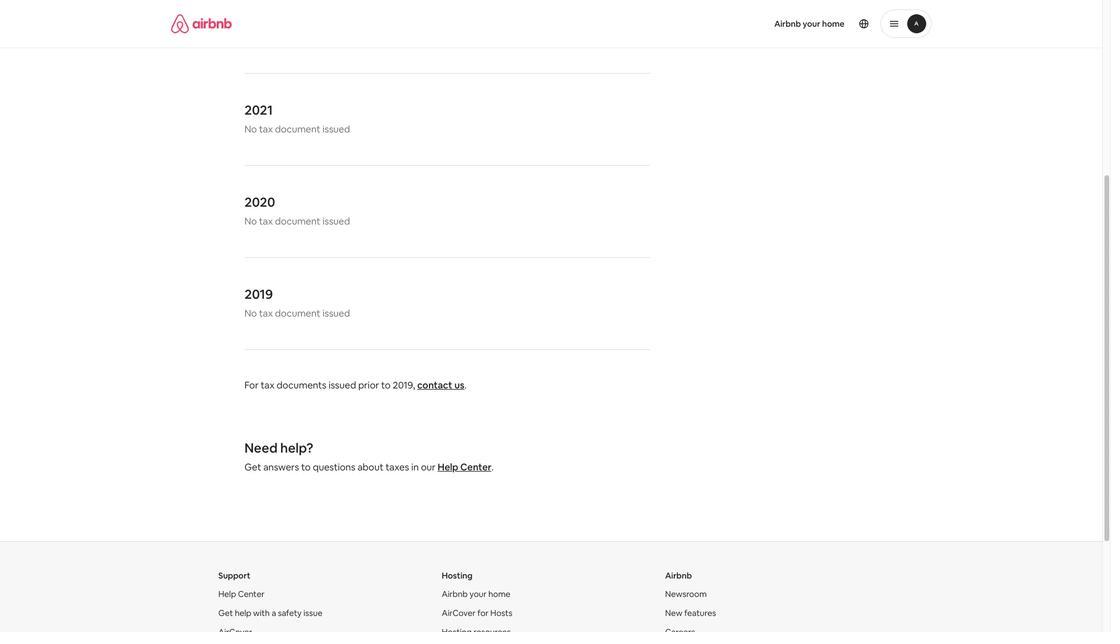 Task type: locate. For each thing, give the bounding box(es) containing it.
1 horizontal spatial airbnb
[[665, 571, 692, 581]]

0 vertical spatial no
[[245, 123, 257, 136]]

0 horizontal spatial help
[[218, 589, 236, 600]]

0 vertical spatial home
[[822, 18, 845, 29]]

0 vertical spatial airbnb
[[775, 18, 801, 29]]

help center link
[[438, 461, 492, 474], [218, 589, 265, 600]]

0 horizontal spatial airbnb your home link
[[442, 589, 511, 600]]

document for 2019
[[275, 307, 320, 320]]

1 horizontal spatial help center link
[[438, 461, 492, 474]]

0 horizontal spatial to
[[301, 461, 311, 474]]

1 document from the top
[[275, 123, 320, 136]]

0 vertical spatial document
[[275, 123, 320, 136]]

0 vertical spatial help
[[438, 461, 459, 474]]

2 vertical spatial airbnb
[[442, 589, 468, 600]]

1 vertical spatial home
[[489, 589, 511, 600]]

1 vertical spatial to
[[301, 461, 311, 474]]

no tax document issued for 2021
[[245, 123, 350, 136]]

2019
[[245, 286, 273, 303], [393, 379, 413, 392]]

0 vertical spatial airbnb your home
[[775, 18, 845, 29]]

documents
[[277, 379, 327, 392]]

for
[[245, 379, 259, 392]]

2 no tax document issued from the top
[[245, 215, 350, 228]]

issued for 2021
[[323, 123, 350, 136]]

2 vertical spatial document
[[275, 307, 320, 320]]

no for 2020
[[245, 215, 257, 228]]

to
[[381, 379, 391, 392], [301, 461, 311, 474]]

1 horizontal spatial airbnb your home link
[[767, 11, 852, 36]]

3 no tax document issued from the top
[[245, 307, 350, 320]]

need help? get answers to questions about taxes in our help center .
[[245, 440, 494, 474]]

no
[[245, 123, 257, 136], [245, 215, 257, 228], [245, 307, 257, 320]]

1 no tax document issued from the top
[[245, 123, 350, 136]]

home
[[822, 18, 845, 29], [489, 589, 511, 600]]

center up help
[[238, 589, 265, 600]]

1 vertical spatial center
[[238, 589, 265, 600]]

0 horizontal spatial center
[[238, 589, 265, 600]]

for tax documents issued prior to 2019 , contact us .
[[245, 379, 467, 392]]

airbnb
[[775, 18, 801, 29], [665, 571, 692, 581], [442, 589, 468, 600]]

no tax document issued for 2019
[[245, 307, 350, 320]]

0 horizontal spatial 2019
[[245, 286, 273, 303]]

tax
[[259, 123, 273, 136], [259, 215, 273, 228], [259, 307, 273, 320], [261, 379, 275, 392]]

1 horizontal spatial home
[[822, 18, 845, 29]]

1 vertical spatial document
[[275, 215, 320, 228]]

2 no from the top
[[245, 215, 257, 228]]

1 horizontal spatial 2019
[[393, 379, 413, 392]]

2 vertical spatial no
[[245, 307, 257, 320]]

0 vertical spatial airbnb your home link
[[767, 11, 852, 36]]

1 horizontal spatial center
[[461, 461, 492, 474]]

1 vertical spatial 2019
[[393, 379, 413, 392]]

1 vertical spatial no tax document issued
[[245, 215, 350, 228]]

0 vertical spatial center
[[461, 461, 492, 474]]

issued for 2019
[[323, 307, 350, 320]]

0 horizontal spatial your
[[470, 589, 487, 600]]

1 vertical spatial no
[[245, 215, 257, 228]]

3 document from the top
[[275, 307, 320, 320]]

1 vertical spatial .
[[492, 461, 494, 474]]

help center link right our
[[438, 461, 492, 474]]

.
[[465, 379, 467, 392], [492, 461, 494, 474]]

get down need
[[245, 461, 261, 474]]

for
[[478, 608, 489, 619]]

us
[[455, 379, 465, 392]]

home inside airbnb your home link
[[822, 18, 845, 29]]

help
[[235, 608, 251, 619]]

3 no from the top
[[245, 307, 257, 320]]

center
[[461, 461, 492, 474], [238, 589, 265, 600]]

issued
[[323, 123, 350, 136], [323, 215, 350, 228], [323, 307, 350, 320], [329, 379, 356, 392]]

1 horizontal spatial help
[[438, 461, 459, 474]]

1 no from the top
[[245, 123, 257, 136]]

0 vertical spatial no tax document issued
[[245, 123, 350, 136]]

1 vertical spatial airbnb your home link
[[442, 589, 511, 600]]

to inside the need help? get answers to questions about taxes in our help center .
[[301, 461, 311, 474]]

airbnb your home inside 'profile' element
[[775, 18, 845, 29]]

2 horizontal spatial airbnb
[[775, 18, 801, 29]]

to down help?
[[301, 461, 311, 474]]

tax for 2021
[[259, 123, 273, 136]]

0 vertical spatial .
[[465, 379, 467, 392]]

0 vertical spatial get
[[245, 461, 261, 474]]

newsroom link
[[665, 589, 707, 600]]

document
[[275, 123, 320, 136], [275, 215, 320, 228], [275, 307, 320, 320]]

0 horizontal spatial airbnb your home
[[442, 589, 511, 600]]

1 vertical spatial your
[[470, 589, 487, 600]]

0 horizontal spatial home
[[489, 589, 511, 600]]

1 horizontal spatial airbnb your home
[[775, 18, 845, 29]]

document for 2021
[[275, 123, 320, 136]]

airbnb your home
[[775, 18, 845, 29], [442, 589, 511, 600]]

0 horizontal spatial .
[[465, 379, 467, 392]]

center right our
[[461, 461, 492, 474]]

0 horizontal spatial get
[[218, 608, 233, 619]]

help inside the need help? get answers to questions about taxes in our help center .
[[438, 461, 459, 474]]

1 horizontal spatial your
[[803, 18, 821, 29]]

2 document from the top
[[275, 215, 320, 228]]

airbnb your home link
[[767, 11, 852, 36], [442, 589, 511, 600]]

hosts
[[491, 608, 513, 619]]

help down support
[[218, 589, 236, 600]]

,
[[413, 379, 415, 392]]

0 vertical spatial your
[[803, 18, 821, 29]]

newsroom
[[665, 589, 707, 600]]

1 horizontal spatial .
[[492, 461, 494, 474]]

2021
[[245, 102, 273, 118]]

no tax document issued for 2020
[[245, 215, 350, 228]]

help right our
[[438, 461, 459, 474]]

get left help
[[218, 608, 233, 619]]

get
[[245, 461, 261, 474], [218, 608, 233, 619]]

your
[[803, 18, 821, 29], [470, 589, 487, 600]]

hosting
[[442, 571, 473, 581]]

need
[[245, 440, 278, 456]]

no for 2019
[[245, 307, 257, 320]]

to right the prior
[[381, 379, 391, 392]]

1 vertical spatial help
[[218, 589, 236, 600]]

1 horizontal spatial to
[[381, 379, 391, 392]]

help
[[438, 461, 459, 474], [218, 589, 236, 600]]

2 vertical spatial no tax document issued
[[245, 307, 350, 320]]

0 horizontal spatial help center link
[[218, 589, 265, 600]]

help center link up help
[[218, 589, 265, 600]]

help center
[[218, 589, 265, 600]]

1 vertical spatial airbnb
[[665, 571, 692, 581]]

no tax document issued
[[245, 123, 350, 136], [245, 215, 350, 228], [245, 307, 350, 320]]

1 horizontal spatial get
[[245, 461, 261, 474]]



Task type: describe. For each thing, give the bounding box(es) containing it.
your inside 'profile' element
[[803, 18, 821, 29]]

airbnb inside 'profile' element
[[775, 18, 801, 29]]

new
[[665, 608, 683, 619]]

features
[[685, 608, 716, 619]]

get help with a safety issue
[[218, 608, 323, 619]]

center inside the need help? get answers to questions about taxes in our help center .
[[461, 461, 492, 474]]

2020
[[245, 194, 275, 210]]

0 vertical spatial 2019
[[245, 286, 273, 303]]

support
[[218, 571, 251, 581]]

in
[[411, 461, 419, 474]]

1 vertical spatial airbnb your home
[[442, 589, 511, 600]]

our
[[421, 461, 436, 474]]

tax for 2019
[[259, 307, 273, 320]]

1 vertical spatial help center link
[[218, 589, 265, 600]]

issue
[[304, 608, 323, 619]]

issued for 2020
[[323, 215, 350, 228]]

safety
[[278, 608, 302, 619]]

new features
[[665, 608, 716, 619]]

get inside the need help? get answers to questions about taxes in our help center .
[[245, 461, 261, 474]]

questions
[[313, 461, 356, 474]]

new features link
[[665, 608, 716, 619]]

no for 2021
[[245, 123, 257, 136]]

contact
[[417, 379, 452, 392]]

answers
[[263, 461, 299, 474]]

prior
[[358, 379, 379, 392]]

taxes
[[386, 461, 409, 474]]

help?
[[280, 440, 313, 456]]

aircover for hosts link
[[442, 608, 513, 619]]

profile element
[[566, 0, 932, 48]]

airbnb your home link inside 'profile' element
[[767, 11, 852, 36]]

0 vertical spatial help center link
[[438, 461, 492, 474]]

aircover for hosts
[[442, 608, 513, 619]]

1 vertical spatial get
[[218, 608, 233, 619]]

tax for 2020
[[259, 215, 273, 228]]

. inside the need help? get answers to questions about taxes in our help center .
[[492, 461, 494, 474]]

contact us link
[[417, 379, 465, 392]]

a
[[272, 608, 276, 619]]

document for 2020
[[275, 215, 320, 228]]

aircover
[[442, 608, 476, 619]]

about
[[358, 461, 384, 474]]

get help with a safety issue link
[[218, 608, 323, 619]]

with
[[253, 608, 270, 619]]

0 vertical spatial to
[[381, 379, 391, 392]]

0 horizontal spatial airbnb
[[442, 589, 468, 600]]



Task type: vqa. For each thing, say whether or not it's contained in the screenshot.


